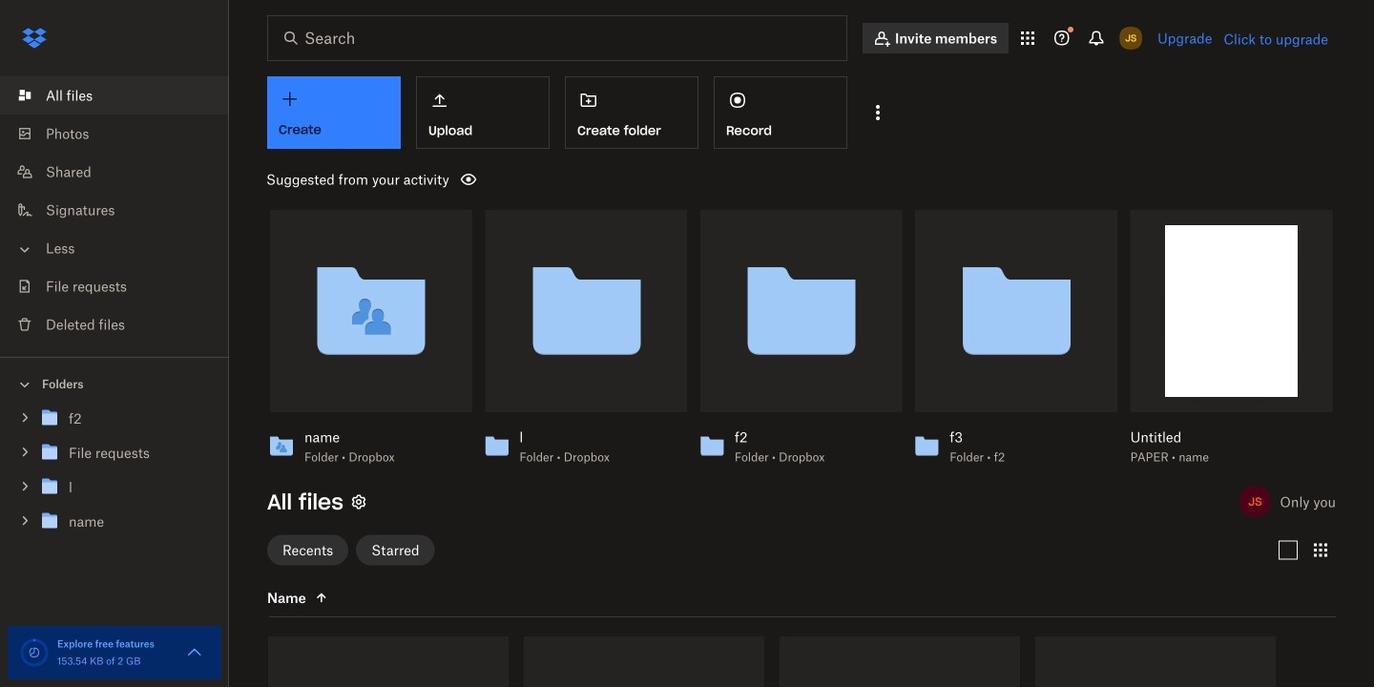 Task type: locate. For each thing, give the bounding box(es) containing it.
less image
[[15, 240, 34, 259]]

group
[[0, 398, 229, 553]]

quota usage image
[[19, 638, 50, 668]]

list
[[0, 65, 229, 357]]

shared folder, name row
[[1036, 636, 1276, 687]]

folder, file requests row
[[524, 636, 765, 687]]

Search in folder "Dropbox" text field
[[304, 27, 808, 50]]

quota usage progress bar
[[19, 638, 50, 668]]

list item
[[0, 76, 229, 115]]

folder, f2 row
[[268, 636, 509, 687]]



Task type: vqa. For each thing, say whether or not it's contained in the screenshot.
DROPBOX icon
yes



Task type: describe. For each thing, give the bounding box(es) containing it.
dropbox image
[[15, 19, 53, 57]]

folder settings image
[[347, 490, 370, 513]]

folder, l row
[[780, 636, 1020, 687]]



